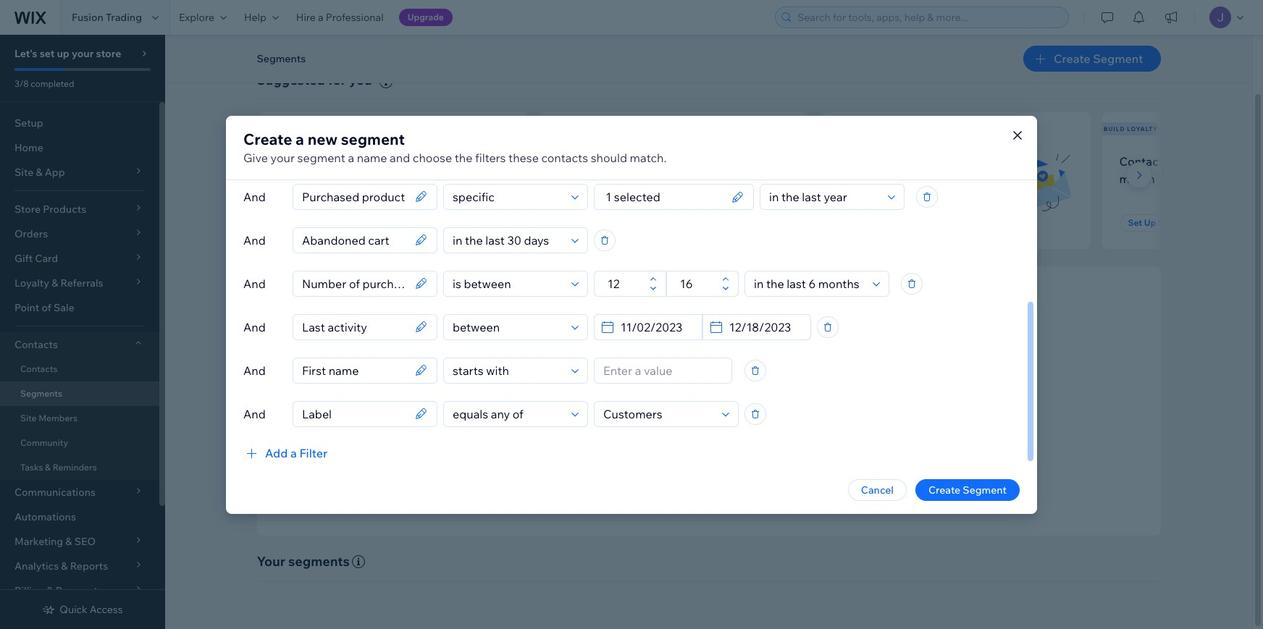 Task type: vqa. For each thing, say whether or not it's contained in the screenshot.
Point of Sale
yes



Task type: locate. For each thing, give the bounding box(es) containing it.
1 vertical spatial the
[[653, 388, 674, 405]]

0 vertical spatial segments
[[257, 52, 306, 65]]

who for your
[[351, 154, 374, 169]]

0 vertical spatial new
[[259, 125, 275, 132]]

1 vertical spatial select an option field
[[750, 271, 869, 296]]

create
[[1054, 51, 1091, 66], [243, 129, 292, 148], [565, 410, 597, 423], [929, 484, 961, 497]]

set up segment button
[[274, 214, 360, 232], [556, 214, 641, 232], [838, 214, 923, 232], [1120, 214, 1205, 232]]

0 horizontal spatial and
[[390, 150, 410, 165]]

None field
[[298, 184, 411, 209], [298, 228, 411, 252], [298, 271, 411, 296], [298, 315, 411, 339], [298, 358, 411, 383], [298, 402, 411, 426], [298, 184, 411, 209], [298, 228, 411, 252], [298, 271, 411, 296], [298, 315, 411, 339], [298, 358, 411, 383], [298, 402, 411, 426]]

list
[[254, 112, 1264, 249]]

set up segment button down contacts with a birthday th
[[1120, 214, 1205, 232]]

set up segment
[[283, 217, 351, 228], [565, 217, 633, 228], [847, 217, 915, 228], [1128, 217, 1196, 228]]

your inside new contacts who recently subscribed to your mailing list
[[352, 172, 376, 186]]

sale
[[54, 301, 74, 314]]

contacts down new
[[301, 154, 349, 169]]

2 horizontal spatial who
[[974, 154, 997, 169]]

select an option field for 1st choose a condition 'field'
[[765, 184, 884, 209]]

potential customers who haven't made a purchase yet
[[556, 154, 711, 186]]

1 horizontal spatial subscribers
[[907, 154, 971, 169]]

upgrade button
[[399, 9, 453, 26]]

your
[[257, 553, 285, 570]]

to inside 'reach the right target audience create specific groups of contacts that update automatically send personalized email campaigns to drive sales and build trust'
[[737, 429, 746, 443]]

0 vertical spatial create segment
[[1054, 51, 1144, 66]]

0 horizontal spatial subscribers
[[277, 125, 326, 132]]

6 and from the top
[[243, 407, 266, 421]]

segments up site members on the bottom left of page
[[20, 388, 62, 399]]

contacts down point of sale on the left top
[[14, 338, 58, 351]]

3 who from the left
[[974, 154, 997, 169]]

1 who from the left
[[351, 154, 374, 169]]

a inside button
[[291, 446, 297, 460]]

1 vertical spatial and
[[801, 429, 819, 443]]

new up subscribed
[[274, 154, 299, 169]]

create segment button for cancel
[[916, 479, 1020, 501]]

1 horizontal spatial the
[[653, 388, 674, 405]]

quick access button
[[42, 604, 123, 617]]

select an option field up 12/18/2023 field
[[750, 271, 869, 296]]

0 horizontal spatial email
[[655, 429, 680, 443]]

segments inside button
[[257, 52, 306, 65]]

1 and from the top
[[243, 189, 266, 204]]

automatically
[[786, 410, 850, 423]]

suggested for you
[[257, 72, 372, 88]]

new inside new contacts who recently subscribed to your mailing list
[[274, 154, 299, 169]]

2 set up segment from the left
[[565, 217, 633, 228]]

to left the drive
[[737, 429, 746, 443]]

contacts
[[542, 150, 588, 165], [301, 154, 349, 169], [685, 410, 726, 423]]

who inside new contacts who recently subscribed to your mailing list
[[351, 154, 374, 169]]

your right up
[[72, 47, 94, 60]]

and down automatically
[[801, 429, 819, 443]]

set
[[283, 217, 297, 228], [565, 217, 579, 228], [847, 217, 861, 228], [1128, 217, 1143, 228]]

set up segment down contacts with a birthday th
[[1128, 217, 1196, 228]]

contacts button
[[0, 333, 159, 357]]

0 horizontal spatial to
[[338, 172, 349, 186]]

hire a professional
[[296, 11, 384, 24]]

1 vertical spatial of
[[674, 410, 683, 423]]

contacts inside create a new segment give your segment a name and choose the filters these contacts should match.
[[542, 150, 588, 165]]

2 set from the left
[[565, 217, 579, 228]]

1 vertical spatial email
[[655, 429, 680, 443]]

new
[[259, 125, 275, 132], [274, 154, 299, 169]]

set up segment down "on"
[[847, 217, 915, 228]]

up down clicked at the right top of page
[[863, 217, 875, 228]]

segment
[[341, 129, 405, 148], [297, 150, 345, 165]]

audience
[[749, 388, 806, 405]]

1 vertical spatial segments
[[20, 388, 62, 399]]

0 horizontal spatial contacts
[[301, 154, 349, 169]]

groups
[[638, 410, 671, 423]]

that
[[729, 410, 748, 423]]

1 horizontal spatial email
[[875, 154, 905, 169]]

0 vertical spatial select options field
[[599, 184, 727, 209]]

0 vertical spatial contacts
[[1120, 154, 1169, 169]]

contacts up haven't
[[542, 150, 588, 165]]

0 vertical spatial to
[[338, 172, 349, 186]]

0 vertical spatial create segment button
[[1024, 46, 1161, 72]]

1 horizontal spatial contacts
[[542, 150, 588, 165]]

and inside 'reach the right target audience create specific groups of contacts that update automatically send personalized email campaigns to drive sales and build trust'
[[801, 429, 819, 443]]

set up segment down subscribed
[[283, 217, 351, 228]]

let's set up your store
[[14, 47, 121, 60]]

your
[[72, 47, 94, 60], [271, 150, 295, 165], [352, 172, 376, 186], [896, 172, 920, 186]]

Select an option field
[[765, 184, 884, 209], [750, 271, 869, 296]]

on
[[879, 172, 893, 186]]

0 horizontal spatial the
[[455, 150, 473, 165]]

3 up from the left
[[863, 217, 875, 228]]

12/18/2023 field
[[725, 315, 806, 339]]

target
[[709, 388, 747, 405]]

contacts inside dropdown button
[[14, 338, 58, 351]]

point
[[14, 301, 39, 314]]

and
[[243, 189, 266, 204], [243, 233, 266, 247], [243, 276, 266, 291], [243, 320, 266, 334], [243, 363, 266, 378], [243, 407, 266, 421]]

up down subscribed
[[299, 217, 311, 228]]

purchase
[[641, 172, 691, 186]]

0 vertical spatial of
[[42, 301, 51, 314]]

active email subscribers who clicked on your campaign
[[838, 154, 997, 186]]

of left sale at the top of page
[[42, 301, 51, 314]]

3 choose a condition field from the top
[[448, 271, 567, 296]]

1 vertical spatial contacts
[[14, 338, 58, 351]]

a right add
[[291, 446, 297, 460]]

1 horizontal spatial of
[[674, 410, 683, 423]]

2 who from the left
[[668, 154, 691, 169]]

contacts down loyalty on the right top of page
[[1120, 154, 1169, 169]]

new up give
[[259, 125, 275, 132]]

3 set from the left
[[847, 217, 861, 228]]

segments inside sidebar element
[[20, 388, 62, 399]]

add
[[265, 446, 288, 460]]

potential
[[556, 154, 605, 169]]

select options field up the "personalized"
[[599, 402, 718, 426]]

contacts inside contacts with a birthday th
[[1120, 154, 1169, 169]]

email up "on"
[[875, 154, 905, 169]]

1 horizontal spatial segments
[[257, 52, 306, 65]]

segments up suggested
[[257, 52, 306, 65]]

3 set up segment button from the left
[[838, 214, 923, 232]]

2 set up segment button from the left
[[556, 214, 641, 232]]

1 vertical spatial subscribers
[[907, 154, 971, 169]]

segments
[[288, 553, 350, 570]]

subscribers down suggested
[[277, 125, 326, 132]]

up down contacts with a birthday th
[[1145, 217, 1157, 228]]

a right with
[[1198, 154, 1204, 169]]

2 choose a condition field from the top
[[448, 228, 567, 252]]

quick
[[60, 604, 87, 617]]

the up groups at the bottom right
[[653, 388, 674, 405]]

subscribers inside active email subscribers who clicked on your campaign
[[907, 154, 971, 169]]

contacts for contacts link
[[20, 364, 58, 375]]

your inside create a new segment give your segment a name and choose the filters these contacts should match.
[[271, 150, 295, 165]]

select options field down match.
[[599, 184, 727, 209]]

segments link
[[0, 382, 159, 406]]

5 choose a condition field from the top
[[448, 358, 567, 383]]

up for clicked
[[863, 217, 875, 228]]

up down haven't
[[581, 217, 593, 228]]

haven't
[[556, 172, 596, 186]]

1 vertical spatial create segment
[[929, 484, 1007, 497]]

setup link
[[0, 111, 159, 135]]

of inside sidebar element
[[42, 301, 51, 314]]

who inside potential customers who haven't made a purchase yet
[[668, 154, 691, 169]]

your inside active email subscribers who clicked on your campaign
[[896, 172, 920, 186]]

contacts down contacts dropdown button
[[20, 364, 58, 375]]

who up purchase
[[668, 154, 691, 169]]

1 set up segment from the left
[[283, 217, 351, 228]]

match.
[[630, 150, 667, 165]]

1 vertical spatial select options field
[[599, 402, 718, 426]]

automations link
[[0, 505, 159, 530]]

1 horizontal spatial create segment button
[[1024, 46, 1161, 72]]

&
[[45, 462, 51, 473]]

up for made
[[581, 217, 593, 228]]

1 set up segment button from the left
[[274, 214, 360, 232]]

segments for segments button
[[257, 52, 306, 65]]

segment
[[1093, 51, 1144, 66], [313, 217, 351, 228], [595, 217, 633, 228], [877, 217, 915, 228], [1159, 217, 1196, 228], [963, 484, 1007, 497]]

select an option field for third choose a condition 'field'
[[750, 271, 869, 296]]

email down groups at the bottom right
[[655, 429, 680, 443]]

contacts
[[1120, 154, 1169, 169], [14, 338, 58, 351], [20, 364, 58, 375]]

your down name
[[352, 172, 376, 186]]

1 select options field from the top
[[599, 184, 727, 209]]

0 horizontal spatial create segment button
[[916, 479, 1020, 501]]

4 set up segment button from the left
[[1120, 214, 1205, 232]]

1 vertical spatial create segment button
[[916, 479, 1020, 501]]

1 set from the left
[[283, 217, 297, 228]]

professional
[[326, 11, 384, 24]]

0 vertical spatial the
[[455, 150, 473, 165]]

email
[[875, 154, 905, 169], [655, 429, 680, 443]]

1 vertical spatial to
[[737, 429, 746, 443]]

set
[[40, 47, 55, 60]]

yet
[[694, 172, 711, 186]]

and up mailing
[[390, 150, 410, 165]]

set up segment for made
[[565, 217, 633, 228]]

3 set up segment from the left
[[847, 217, 915, 228]]

sales
[[775, 429, 799, 443]]

select an option field down active
[[765, 184, 884, 209]]

0 vertical spatial and
[[390, 150, 410, 165]]

To text field
[[676, 271, 718, 296]]

set up segment button down subscribed
[[274, 214, 360, 232]]

2 and from the top
[[243, 233, 266, 247]]

4 choose a condition field from the top
[[448, 315, 567, 339]]

of
[[42, 301, 51, 314], [674, 410, 683, 423]]

who left recently
[[351, 154, 374, 169]]

tasks & reminders link
[[0, 456, 159, 480]]

set up segment button down made
[[556, 214, 641, 232]]

segments
[[257, 52, 306, 65], [20, 388, 62, 399]]

and
[[390, 150, 410, 165], [801, 429, 819, 443]]

your inside sidebar element
[[72, 47, 94, 60]]

contacts up campaigns at the right bottom
[[685, 410, 726, 423]]

3/8
[[14, 78, 29, 89]]

subscribers up campaign
[[907, 154, 971, 169]]

a down customers at top
[[632, 172, 638, 186]]

1 horizontal spatial who
[[668, 154, 691, 169]]

Select options field
[[599, 184, 727, 209], [599, 402, 718, 426]]

Search for tools, apps, help & more... field
[[793, 7, 1064, 28]]

0 horizontal spatial segments
[[20, 388, 62, 399]]

segment down new
[[297, 150, 345, 165]]

1 up from the left
[[299, 217, 311, 228]]

0 horizontal spatial of
[[42, 301, 51, 314]]

set up segment down made
[[565, 217, 633, 228]]

6 choose a condition field from the top
[[448, 402, 567, 426]]

1 vertical spatial segment
[[297, 150, 345, 165]]

to right subscribed
[[338, 172, 349, 186]]

who up campaign
[[974, 154, 997, 169]]

segment up name
[[341, 129, 405, 148]]

4 up from the left
[[1145, 217, 1157, 228]]

of down the right at the right bottom of the page
[[674, 410, 683, 423]]

create segment button for segments
[[1024, 46, 1161, 72]]

set up segment button for clicked
[[838, 214, 923, 232]]

contacts for contacts dropdown button
[[14, 338, 58, 351]]

list containing new contacts who recently subscribed to your mailing list
[[254, 112, 1264, 249]]

1 vertical spatial new
[[274, 154, 299, 169]]

email inside 'reach the right target audience create specific groups of contacts that update automatically send personalized email campaigns to drive sales and build trust'
[[655, 429, 680, 443]]

Choose a condition field
[[448, 184, 567, 209], [448, 228, 567, 252], [448, 271, 567, 296], [448, 315, 567, 339], [448, 358, 567, 383], [448, 402, 567, 426]]

your right give
[[271, 150, 295, 165]]

store
[[96, 47, 121, 60]]

home link
[[0, 135, 159, 160]]

2 up from the left
[[581, 217, 593, 228]]

2 vertical spatial contacts
[[20, 364, 58, 375]]

segment for set up segment button for clicked
[[877, 217, 915, 228]]

a inside contacts with a birthday th
[[1198, 154, 1204, 169]]

0 vertical spatial email
[[875, 154, 905, 169]]

1 horizontal spatial create segment
[[1054, 51, 1144, 66]]

4 set from the left
[[1128, 217, 1143, 228]]

3/8 completed
[[14, 78, 74, 89]]

set up segment button down "on"
[[838, 214, 923, 232]]

the inside create a new segment give your segment a name and choose the filters these contacts should match.
[[455, 150, 473, 165]]

0 horizontal spatial who
[[351, 154, 374, 169]]

set for potential customers who haven't made a purchase yet
[[565, 217, 579, 228]]

2 horizontal spatial contacts
[[685, 410, 726, 423]]

11/02/2023 field
[[617, 315, 698, 339]]

choose
[[413, 150, 452, 165]]

access
[[90, 604, 123, 617]]

1 horizontal spatial to
[[737, 429, 746, 443]]

your right "on"
[[896, 172, 920, 186]]

1 horizontal spatial and
[[801, 429, 819, 443]]

the left filters
[[455, 150, 473, 165]]

community
[[20, 438, 68, 448]]

campaign
[[923, 172, 977, 186]]

to
[[338, 172, 349, 186], [737, 429, 746, 443]]

the
[[455, 150, 473, 165], [653, 388, 674, 405]]

0 vertical spatial select an option field
[[765, 184, 884, 209]]

set up segment button for made
[[556, 214, 641, 232]]



Task type: describe. For each thing, give the bounding box(es) containing it.
site members link
[[0, 406, 159, 431]]

customers
[[607, 154, 665, 169]]

set for new contacts who recently subscribed to your mailing list
[[283, 217, 297, 228]]

new contacts who recently subscribed to your mailing list
[[274, 154, 438, 186]]

update
[[750, 410, 784, 423]]

cancel
[[861, 484, 894, 497]]

explore
[[179, 11, 214, 24]]

reach
[[612, 388, 650, 405]]

contacts link
[[0, 357, 159, 382]]

who inside active email subscribers who clicked on your campaign
[[974, 154, 997, 169]]

fusion
[[72, 11, 103, 24]]

recently
[[377, 154, 422, 169]]

help button
[[235, 0, 288, 35]]

the inside 'reach the right target audience create specific groups of contacts that update automatically send personalized email campaigns to drive sales and build trust'
[[653, 388, 674, 405]]

Enter a value field
[[599, 358, 727, 383]]

segments button
[[250, 48, 313, 70]]

5 and from the top
[[243, 363, 266, 378]]

who for purchase
[[668, 154, 691, 169]]

campaigns
[[683, 429, 734, 443]]

mailing
[[379, 172, 419, 186]]

build
[[821, 429, 845, 443]]

a left new
[[296, 129, 304, 148]]

send
[[565, 429, 590, 443]]

trading
[[106, 11, 142, 24]]

members
[[39, 413, 78, 424]]

right
[[676, 388, 706, 405]]

set up segment button for subscribed
[[274, 214, 360, 232]]

for
[[328, 72, 346, 88]]

point of sale
[[14, 301, 74, 314]]

community link
[[0, 431, 159, 456]]

made
[[598, 172, 629, 186]]

quick access
[[60, 604, 123, 617]]

birthday
[[1207, 154, 1253, 169]]

a right hire
[[318, 11, 324, 24]]

reach the right target audience create specific groups of contacts that update automatically send personalized email campaigns to drive sales and build trust
[[565, 388, 869, 443]]

personalized
[[592, 429, 653, 443]]

setup
[[14, 117, 43, 130]]

add a filter button
[[243, 444, 328, 462]]

with
[[1172, 154, 1195, 169]]

reminders
[[53, 462, 97, 473]]

upgrade
[[408, 12, 444, 22]]

site
[[20, 413, 37, 424]]

loyalty
[[1128, 125, 1158, 132]]

add a filter
[[265, 446, 328, 460]]

new for new subscribers
[[259, 125, 275, 132]]

build loyalty
[[1104, 125, 1158, 132]]

4 set up segment from the left
[[1128, 217, 1196, 228]]

of inside 'reach the right target audience create specific groups of contacts that update automatically send personalized email campaigns to drive sales and build trust'
[[674, 410, 683, 423]]

create inside create a new segment give your segment a name and choose the filters these contacts should match.
[[243, 129, 292, 148]]

tasks & reminders
[[20, 462, 97, 473]]

segment for subscribed's set up segment button
[[313, 217, 351, 228]]

email inside active email subscribers who clicked on your campaign
[[875, 154, 905, 169]]

to inside new contacts who recently subscribed to your mailing list
[[338, 172, 349, 186]]

automations
[[14, 511, 76, 524]]

and inside create a new segment give your segment a name and choose the filters these contacts should match.
[[390, 150, 410, 165]]

create inside 'reach the right target audience create specific groups of contacts that update automatically send personalized email campaigns to drive sales and build trust'
[[565, 410, 597, 423]]

contacts inside new contacts who recently subscribed to your mailing list
[[301, 154, 349, 169]]

3 and from the top
[[243, 276, 266, 291]]

new subscribers
[[259, 125, 326, 132]]

subscribed
[[274, 172, 335, 186]]

a left name
[[348, 150, 354, 165]]

0 vertical spatial segment
[[341, 129, 405, 148]]

new for new contacts who recently subscribed to your mailing list
[[274, 154, 299, 169]]

these
[[509, 150, 539, 165]]

0 vertical spatial subscribers
[[277, 125, 326, 132]]

set up segment for clicked
[[847, 217, 915, 228]]

hire
[[296, 11, 316, 24]]

up
[[57, 47, 69, 60]]

0 horizontal spatial create segment
[[929, 484, 1007, 497]]

2 select options field from the top
[[599, 402, 718, 426]]

set up segment for subscribed
[[283, 217, 351, 228]]

fusion trading
[[72, 11, 142, 24]]

segment for 1st set up segment button from right
[[1159, 217, 1196, 228]]

sidebar element
[[0, 35, 165, 630]]

filter
[[300, 446, 328, 460]]

set for active email subscribers who clicked on your campaign
[[847, 217, 861, 228]]

segments for the 'segments' link at left
[[20, 388, 62, 399]]

build
[[1104, 125, 1125, 132]]

hire a professional link
[[288, 0, 392, 35]]

help
[[244, 11, 267, 24]]

clicked
[[838, 172, 876, 186]]

contacts with a birthday th
[[1120, 154, 1264, 186]]

new
[[308, 129, 338, 148]]

create a new segment give your segment a name and choose the filters these contacts should match.
[[243, 129, 667, 165]]

completed
[[31, 78, 74, 89]]

point of sale link
[[0, 296, 159, 320]]

a inside potential customers who haven't made a purchase yet
[[632, 172, 638, 186]]

filters
[[475, 150, 506, 165]]

cancel button
[[848, 479, 907, 501]]

you
[[349, 72, 372, 88]]

1 choose a condition field from the top
[[448, 184, 567, 209]]

your segments
[[257, 553, 350, 570]]

let's
[[14, 47, 37, 60]]

contacts inside 'reach the right target audience create specific groups of contacts that update automatically send personalized email campaigns to drive sales and build trust'
[[685, 410, 726, 423]]

4 and from the top
[[243, 320, 266, 334]]

give
[[243, 150, 268, 165]]

drive
[[749, 429, 773, 443]]

specific
[[599, 410, 636, 423]]

tasks
[[20, 462, 43, 473]]

From text field
[[604, 271, 646, 296]]

list
[[421, 172, 438, 186]]

suggested
[[257, 72, 325, 88]]

trust
[[847, 429, 869, 443]]

should
[[591, 150, 627, 165]]

home
[[14, 141, 43, 154]]

segment for set up segment button corresponding to made
[[595, 217, 633, 228]]

name
[[357, 150, 387, 165]]

up for subscribed
[[299, 217, 311, 228]]



